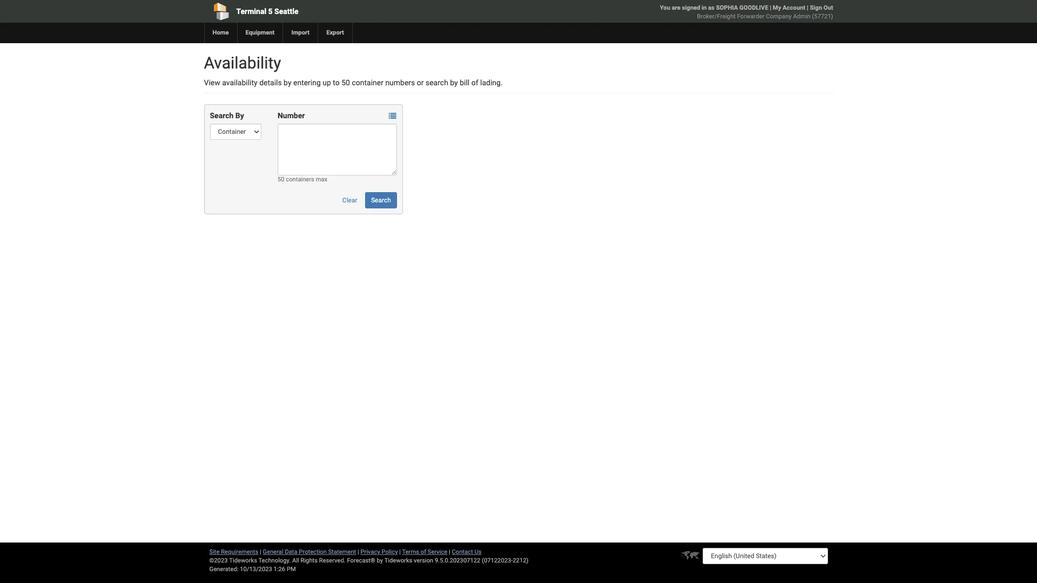 Task type: describe. For each thing, give the bounding box(es) containing it.
search for search by
[[210, 111, 234, 120]]

account
[[783, 4, 806, 11]]

my
[[773, 4, 782, 11]]

contact
[[452, 549, 473, 556]]

are
[[672, 4, 681, 11]]

Number text field
[[278, 124, 397, 176]]

container
[[352, 78, 384, 87]]

goodlive
[[740, 4, 769, 11]]

1 horizontal spatial 50
[[342, 78, 350, 87]]

0 horizontal spatial by
[[284, 78, 292, 87]]

equipment
[[246, 29, 275, 36]]

terminal 5 seattle link
[[204, 0, 457, 23]]

signed
[[682, 4, 701, 11]]

in
[[702, 4, 707, 11]]

service
[[428, 549, 448, 556]]

sophia
[[716, 4, 738, 11]]

max
[[316, 176, 328, 183]]

or
[[417, 78, 424, 87]]

to
[[333, 78, 340, 87]]

privacy policy link
[[361, 549, 398, 556]]

site requirements link
[[209, 549, 259, 556]]

my account link
[[773, 4, 806, 11]]

sign out link
[[810, 4, 834, 11]]

terms of service link
[[402, 549, 448, 556]]

as
[[709, 4, 715, 11]]

©2023 tideworks
[[209, 558, 257, 565]]

details
[[259, 78, 282, 87]]

up
[[323, 78, 331, 87]]

| up 9.5.0.202307122
[[449, 549, 451, 556]]

out
[[824, 4, 834, 11]]

policy
[[382, 549, 398, 556]]

availability
[[204, 54, 281, 72]]

home
[[213, 29, 229, 36]]

contact us link
[[452, 549, 482, 556]]

numbers
[[386, 78, 415, 87]]

entering
[[293, 78, 321, 87]]

statement
[[328, 549, 356, 556]]

home link
[[204, 23, 237, 43]]

site
[[209, 549, 220, 556]]

you are signed in as sophia goodlive | my account | sign out broker/freight forwarder company admin (57721)
[[660, 4, 834, 20]]

forwarder
[[738, 13, 765, 20]]

rights
[[301, 558, 318, 565]]

terms
[[402, 549, 419, 556]]

import link
[[283, 23, 318, 43]]

10/13/2023
[[240, 566, 272, 573]]

export
[[327, 29, 344, 36]]

terminal 5 seattle
[[236, 7, 299, 16]]

general data protection statement link
[[263, 549, 356, 556]]

5
[[268, 7, 273, 16]]

broker/freight
[[697, 13, 736, 20]]

terminal
[[236, 7, 267, 16]]

all
[[292, 558, 299, 565]]

50 containers max
[[278, 176, 328, 183]]

1:26
[[274, 566, 285, 573]]

technology.
[[259, 558, 291, 565]]

data
[[285, 549, 298, 556]]



Task type: locate. For each thing, give the bounding box(es) containing it.
50
[[342, 78, 350, 87], [278, 176, 285, 183]]

lading.
[[480, 78, 503, 87]]

9.5.0.202307122
[[435, 558, 481, 565]]

view availability details by entering up to 50 container numbers or search by bill of lading.
[[204, 78, 503, 87]]

1 horizontal spatial search
[[371, 197, 391, 204]]

search by
[[210, 111, 244, 120]]

requirements
[[221, 549, 259, 556]]

1 horizontal spatial by
[[377, 558, 383, 565]]

search
[[426, 78, 449, 87]]

version
[[414, 558, 434, 565]]

clear button
[[337, 192, 363, 209]]

sign
[[810, 4, 823, 11]]

(57721)
[[812, 13, 834, 20]]

1 vertical spatial 50
[[278, 176, 285, 183]]

company
[[766, 13, 792, 20]]

clear
[[343, 197, 358, 204]]

0 horizontal spatial search
[[210, 111, 234, 120]]

seattle
[[275, 7, 299, 16]]

general
[[263, 549, 284, 556]]

forecast®
[[347, 558, 376, 565]]

pm
[[287, 566, 296, 573]]

| up tideworks
[[400, 549, 401, 556]]

of up version at bottom left
[[421, 549, 426, 556]]

site requirements | general data protection statement | privacy policy | terms of service | contact us ©2023 tideworks technology. all rights reserved. forecast® by tideworks version 9.5.0.202307122 (07122023-2212) generated: 10/13/2023 1:26 pm
[[209, 549, 529, 573]]

by inside site requirements | general data protection statement | privacy policy | terms of service | contact us ©2023 tideworks technology. all rights reserved. forecast® by tideworks version 9.5.0.202307122 (07122023-2212) generated: 10/13/2023 1:26 pm
[[377, 558, 383, 565]]

us
[[475, 549, 482, 556]]

show list image
[[389, 113, 397, 120]]

2212)
[[513, 558, 529, 565]]

by right details
[[284, 78, 292, 87]]

bill
[[460, 78, 470, 87]]

| up the forecast®
[[358, 549, 359, 556]]

2 horizontal spatial by
[[450, 78, 458, 87]]

0 vertical spatial of
[[472, 78, 479, 87]]

50 right to
[[342, 78, 350, 87]]

by left the bill at the left
[[450, 78, 458, 87]]

1 horizontal spatial of
[[472, 78, 479, 87]]

protection
[[299, 549, 327, 556]]

privacy
[[361, 549, 380, 556]]

import
[[292, 29, 310, 36]]

of right the bill at the left
[[472, 78, 479, 87]]

by down the privacy policy link
[[377, 558, 383, 565]]

| left sign
[[807, 4, 809, 11]]

of
[[472, 78, 479, 87], [421, 549, 426, 556]]

0 vertical spatial 50
[[342, 78, 350, 87]]

0 horizontal spatial of
[[421, 549, 426, 556]]

export link
[[318, 23, 352, 43]]

of inside site requirements | general data protection statement | privacy policy | terms of service | contact us ©2023 tideworks technology. all rights reserved. forecast® by tideworks version 9.5.0.202307122 (07122023-2212) generated: 10/13/2023 1:26 pm
[[421, 549, 426, 556]]

|
[[770, 4, 772, 11], [807, 4, 809, 11], [260, 549, 261, 556], [358, 549, 359, 556], [400, 549, 401, 556], [449, 549, 451, 556]]

containers
[[286, 176, 314, 183]]

search left by
[[210, 111, 234, 120]]

1 vertical spatial search
[[371, 197, 391, 204]]

generated:
[[209, 566, 239, 573]]

0 horizontal spatial 50
[[278, 176, 285, 183]]

by
[[236, 111, 244, 120]]

1 vertical spatial of
[[421, 549, 426, 556]]

view
[[204, 78, 220, 87]]

search button
[[365, 192, 397, 209]]

search right clear
[[371, 197, 391, 204]]

equipment link
[[237, 23, 283, 43]]

50 left containers
[[278, 176, 285, 183]]

| left general
[[260, 549, 261, 556]]

search inside button
[[371, 197, 391, 204]]

search for search
[[371, 197, 391, 204]]

admin
[[793, 13, 811, 20]]

number
[[278, 111, 305, 120]]

search
[[210, 111, 234, 120], [371, 197, 391, 204]]

by
[[284, 78, 292, 87], [450, 78, 458, 87], [377, 558, 383, 565]]

(07122023-
[[482, 558, 513, 565]]

you
[[660, 4, 671, 11]]

availability
[[222, 78, 258, 87]]

tideworks
[[385, 558, 413, 565]]

reserved.
[[319, 558, 346, 565]]

0 vertical spatial search
[[210, 111, 234, 120]]

| left 'my'
[[770, 4, 772, 11]]



Task type: vqa. For each thing, say whether or not it's contained in the screenshot.
Site Requirements | General Data Protection Statement | Privacy Policy | Terms Of Service | Contact Us ©2023 Tideworks Technology. All Rights Reserved. Forecast® By Tideworks Version 9.5.0.202307122 (07122023-2212) Generated: 10/13/2023 1:40 Pm
no



